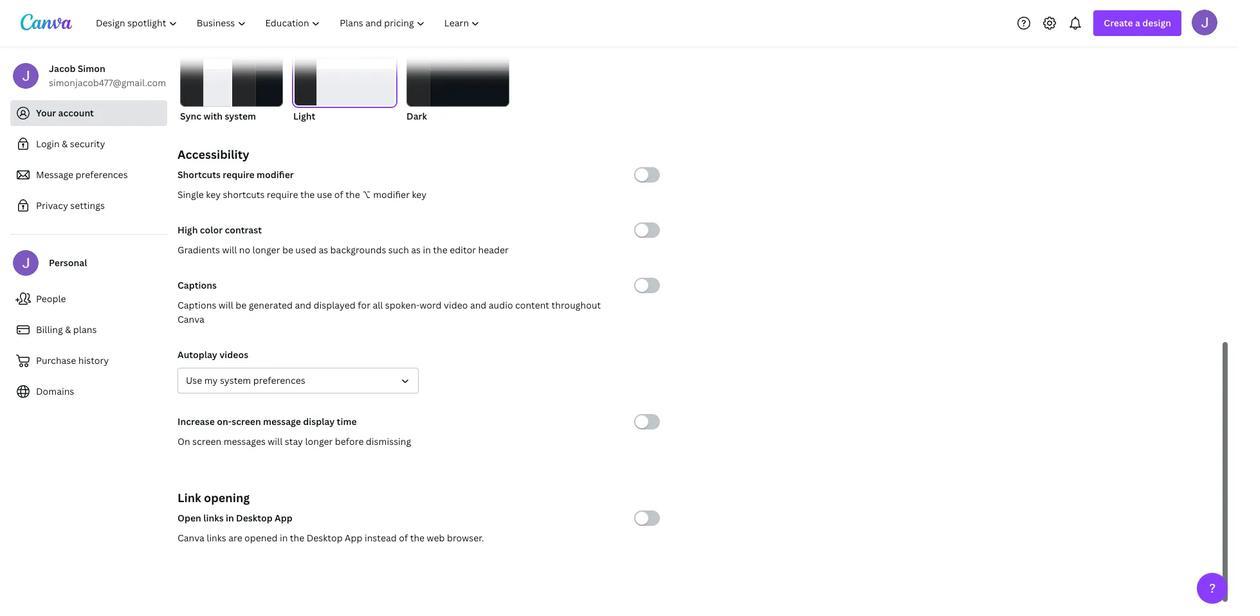 Task type: vqa. For each thing, say whether or not it's contained in the screenshot.
list
no



Task type: locate. For each thing, give the bounding box(es) containing it.
0 horizontal spatial longer
[[253, 244, 280, 256]]

1 vertical spatial will
[[219, 299, 233, 311]]

modifier up single key shortcuts require the use of the ⌥ modifier key
[[257, 169, 294, 181]]

in right opened
[[280, 532, 288, 544]]

require right 'shortcuts'
[[267, 189, 298, 201]]

message
[[263, 416, 301, 428]]

contrast
[[225, 224, 262, 236]]

the left editor on the left of the page
[[433, 244, 448, 256]]

0 vertical spatial screen
[[232, 416, 261, 428]]

links left the "are" in the bottom left of the page
[[207, 532, 226, 544]]

desktop
[[236, 512, 273, 524], [307, 532, 343, 544]]

1 vertical spatial of
[[399, 532, 408, 544]]

canva up autoplay
[[178, 313, 204, 326]]

preferences inside use my system preferences button
[[253, 374, 305, 387]]

0 vertical spatial will
[[222, 244, 237, 256]]

0 horizontal spatial and
[[295, 299, 311, 311]]

1 vertical spatial app
[[345, 532, 363, 544]]

will for no
[[222, 244, 237, 256]]

your
[[36, 107, 56, 119]]

be
[[282, 244, 293, 256], [236, 299, 247, 311]]

0 vertical spatial be
[[282, 244, 293, 256]]

billing
[[36, 324, 63, 336]]

privacy
[[36, 199, 68, 212]]

0 horizontal spatial as
[[319, 244, 328, 256]]

0 horizontal spatial key
[[206, 189, 221, 201]]

0 horizontal spatial be
[[236, 299, 247, 311]]

in
[[423, 244, 431, 256], [226, 512, 234, 524], [280, 532, 288, 544]]

in right such
[[423, 244, 431, 256]]

1 vertical spatial captions
[[178, 299, 216, 311]]

0 vertical spatial of
[[334, 189, 343, 201]]

system for with
[[225, 110, 256, 122]]

link opening
[[178, 490, 250, 506]]

message
[[36, 169, 73, 181]]

captions will be generated and displayed for all spoken-word video and audio content throughout canva
[[178, 299, 601, 326]]

create a design
[[1104, 17, 1172, 29]]

display
[[303, 416, 335, 428]]

spoken-
[[385, 299, 420, 311]]

1 vertical spatial be
[[236, 299, 247, 311]]

purchase history link
[[10, 348, 167, 374]]

0 horizontal spatial modifier
[[257, 169, 294, 181]]

preferences
[[76, 169, 128, 181], [253, 374, 305, 387]]

of right instead
[[399, 532, 408, 544]]

time
[[337, 416, 357, 428]]

app left instead
[[345, 532, 363, 544]]

1 canva from the top
[[178, 313, 204, 326]]

1 vertical spatial &
[[65, 324, 71, 336]]

1 and from the left
[[295, 299, 311, 311]]

captions up autoplay
[[178, 299, 216, 311]]

app
[[275, 512, 293, 524], [345, 532, 363, 544]]

1 horizontal spatial app
[[345, 532, 363, 544]]

be left generated
[[236, 299, 247, 311]]

in down opening
[[226, 512, 234, 524]]

1 horizontal spatial and
[[470, 299, 487, 311]]

color
[[200, 224, 223, 236]]

2 vertical spatial will
[[268, 436, 283, 448]]

plans
[[73, 324, 97, 336]]

canva links are opened in the desktop app instead of the web browser.
[[178, 532, 484, 544]]

0 vertical spatial desktop
[[236, 512, 273, 524]]

system right with
[[225, 110, 256, 122]]

1 horizontal spatial be
[[282, 244, 293, 256]]

domains
[[36, 385, 74, 398]]

preferences up "message"
[[253, 374, 305, 387]]

0 vertical spatial preferences
[[76, 169, 128, 181]]

people link
[[10, 286, 167, 312]]

1 vertical spatial canva
[[178, 532, 204, 544]]

canva inside captions will be generated and displayed for all spoken-word video and audio content throughout canva
[[178, 313, 204, 326]]

instead
[[365, 532, 397, 544]]

will inside captions will be generated and displayed for all spoken-word video and audio content throughout canva
[[219, 299, 233, 311]]

settings
[[70, 199, 105, 212]]

Use my system preferences button
[[178, 368, 419, 394]]

0 vertical spatial in
[[423, 244, 431, 256]]

0 vertical spatial require
[[223, 169, 255, 181]]

preferences inside message preferences link
[[76, 169, 128, 181]]

0 vertical spatial &
[[62, 138, 68, 150]]

dismissing
[[366, 436, 411, 448]]

0 horizontal spatial preferences
[[76, 169, 128, 181]]

links down link opening
[[203, 512, 224, 524]]

single key shortcuts require the use of the ⌥ modifier key
[[178, 189, 427, 201]]

&
[[62, 138, 68, 150], [65, 324, 71, 336]]

1 vertical spatial require
[[267, 189, 298, 201]]

captions for captions will be generated and displayed for all spoken-word video and audio content throughout canva
[[178, 299, 216, 311]]

high color contrast
[[178, 224, 262, 236]]

0 vertical spatial app
[[275, 512, 293, 524]]

1 horizontal spatial preferences
[[253, 374, 305, 387]]

2 vertical spatial in
[[280, 532, 288, 544]]

of right use
[[334, 189, 343, 201]]

1 horizontal spatial key
[[412, 189, 427, 201]]

your account
[[36, 107, 94, 119]]

0 vertical spatial modifier
[[257, 169, 294, 181]]

system
[[225, 110, 256, 122], [220, 374, 251, 387]]

create
[[1104, 17, 1133, 29]]

single
[[178, 189, 204, 201]]

generated
[[249, 299, 293, 311]]

links
[[203, 512, 224, 524], [207, 532, 226, 544]]

& for billing
[[65, 324, 71, 336]]

app up opened
[[275, 512, 293, 524]]

as right 'used'
[[319, 244, 328, 256]]

1 horizontal spatial longer
[[305, 436, 333, 448]]

1 horizontal spatial modifier
[[373, 189, 410, 201]]

1 horizontal spatial as
[[411, 244, 421, 256]]

0 vertical spatial links
[[203, 512, 224, 524]]

will left no
[[222, 244, 237, 256]]

1 vertical spatial system
[[220, 374, 251, 387]]

0 vertical spatial longer
[[253, 244, 280, 256]]

and left displayed
[[295, 299, 311, 311]]

will left stay
[[268, 436, 283, 448]]

2 captions from the top
[[178, 299, 216, 311]]

longer down display
[[305, 436, 333, 448]]

screen up messages
[[232, 416, 261, 428]]

require
[[223, 169, 255, 181], [267, 189, 298, 201]]

modifier
[[257, 169, 294, 181], [373, 189, 410, 201]]

2 horizontal spatial in
[[423, 244, 431, 256]]

require up 'shortcuts'
[[223, 169, 255, 181]]

be left 'used'
[[282, 244, 293, 256]]

captions for captions
[[178, 279, 217, 291]]

links for in
[[203, 512, 224, 524]]

canva
[[178, 313, 204, 326], [178, 532, 204, 544]]

system for my
[[220, 374, 251, 387]]

high
[[178, 224, 198, 236]]

1 vertical spatial links
[[207, 532, 226, 544]]

1 captions from the top
[[178, 279, 217, 291]]

top level navigation element
[[87, 10, 491, 36]]

1 vertical spatial longer
[[305, 436, 333, 448]]

1 as from the left
[[319, 244, 328, 256]]

as
[[319, 244, 328, 256], [411, 244, 421, 256]]

1 vertical spatial preferences
[[253, 374, 305, 387]]

Sync with system button
[[180, 49, 283, 124]]

1 vertical spatial screen
[[192, 436, 221, 448]]

as right such
[[411, 244, 421, 256]]

& right login
[[62, 138, 68, 150]]

1 vertical spatial desktop
[[307, 532, 343, 544]]

key right ⌥
[[412, 189, 427, 201]]

web
[[427, 532, 445, 544]]

key right single
[[206, 189, 221, 201]]

1 vertical spatial in
[[226, 512, 234, 524]]

modifier right ⌥
[[373, 189, 410, 201]]

longer right no
[[253, 244, 280, 256]]

the left use
[[300, 189, 315, 201]]

dark
[[407, 110, 427, 122]]

captions down gradients
[[178, 279, 217, 291]]

desktop left instead
[[307, 532, 343, 544]]

captions inside captions will be generated and displayed for all spoken-word video and audio content throughout canva
[[178, 299, 216, 311]]

displayed
[[314, 299, 356, 311]]

the
[[300, 189, 315, 201], [346, 189, 360, 201], [433, 244, 448, 256], [290, 532, 304, 544], [410, 532, 425, 544]]

screen down increase on the bottom left of the page
[[192, 436, 221, 448]]

will left generated
[[219, 299, 233, 311]]

1 vertical spatial modifier
[[373, 189, 410, 201]]

preferences down login & security link
[[76, 169, 128, 181]]

login & security
[[36, 138, 105, 150]]

accessibility
[[178, 147, 249, 162]]

of
[[334, 189, 343, 201], [399, 532, 408, 544]]

0 vertical spatial captions
[[178, 279, 217, 291]]

0 horizontal spatial desktop
[[236, 512, 273, 524]]

system right my
[[220, 374, 251, 387]]

key
[[206, 189, 221, 201], [412, 189, 427, 201]]

2 as from the left
[[411, 244, 421, 256]]

screen
[[232, 416, 261, 428], [192, 436, 221, 448]]

1 horizontal spatial require
[[267, 189, 298, 201]]

0 horizontal spatial require
[[223, 169, 255, 181]]

0 vertical spatial system
[[225, 110, 256, 122]]

video
[[444, 299, 468, 311]]

desktop up opened
[[236, 512, 273, 524]]

longer
[[253, 244, 280, 256], [305, 436, 333, 448]]

canva down open
[[178, 532, 204, 544]]

light
[[293, 110, 315, 122]]

will
[[222, 244, 237, 256], [219, 299, 233, 311], [268, 436, 283, 448]]

& left plans
[[65, 324, 71, 336]]

0 vertical spatial canva
[[178, 313, 204, 326]]

1 horizontal spatial of
[[399, 532, 408, 544]]

open
[[178, 512, 201, 524]]

and right video
[[470, 299, 487, 311]]



Task type: describe. For each thing, give the bounding box(es) containing it.
Light button
[[293, 49, 396, 124]]

editor
[[450, 244, 476, 256]]

autoplay videos
[[178, 349, 248, 361]]

header
[[478, 244, 509, 256]]

shortcuts require modifier
[[178, 169, 294, 181]]

purchase
[[36, 354, 76, 367]]

& for login
[[62, 138, 68, 150]]

for
[[358, 299, 371, 311]]

shortcuts
[[223, 189, 265, 201]]

⌥
[[362, 189, 371, 201]]

message preferences link
[[10, 162, 167, 188]]

no
[[239, 244, 250, 256]]

the right opened
[[290, 532, 304, 544]]

increase
[[178, 416, 215, 428]]

design
[[1143, 17, 1172, 29]]

1 key from the left
[[206, 189, 221, 201]]

gradients will no longer be used as backgrounds such as in the editor header
[[178, 244, 509, 256]]

create a design button
[[1094, 10, 1182, 36]]

a
[[1136, 17, 1141, 29]]

1 horizontal spatial screen
[[232, 416, 261, 428]]

2 canva from the top
[[178, 532, 204, 544]]

use
[[186, 374, 202, 387]]

people
[[36, 293, 66, 305]]

login
[[36, 138, 60, 150]]

are
[[229, 532, 242, 544]]

privacy settings
[[36, 199, 105, 212]]

the left web
[[410, 532, 425, 544]]

jacob simon image
[[1192, 9, 1218, 35]]

such
[[388, 244, 409, 256]]

before
[[335, 436, 364, 448]]

gradients
[[178, 244, 220, 256]]

will for be
[[219, 299, 233, 311]]

on screen messages will stay longer before dismissing
[[178, 436, 411, 448]]

2 key from the left
[[412, 189, 427, 201]]

messages
[[224, 436, 266, 448]]

your account link
[[10, 100, 167, 126]]

0 horizontal spatial in
[[226, 512, 234, 524]]

personal
[[49, 257, 87, 269]]

my
[[204, 374, 218, 387]]

shortcuts
[[178, 169, 221, 181]]

2 and from the left
[[470, 299, 487, 311]]

videos
[[220, 349, 248, 361]]

use my system preferences
[[186, 374, 305, 387]]

throughout
[[552, 299, 601, 311]]

backgrounds
[[330, 244, 386, 256]]

all
[[373, 299, 383, 311]]

content
[[515, 299, 550, 311]]

autoplay
[[178, 349, 217, 361]]

security
[[70, 138, 105, 150]]

with
[[204, 110, 223, 122]]

0 horizontal spatial screen
[[192, 436, 221, 448]]

simonjacob477@gmail.com
[[49, 77, 166, 89]]

1 horizontal spatial in
[[280, 532, 288, 544]]

link
[[178, 490, 201, 506]]

increase on-screen message display time
[[178, 416, 357, 428]]

on-
[[217, 416, 232, 428]]

browser.
[[447, 532, 484, 544]]

jacob simon simonjacob477@gmail.com
[[49, 62, 166, 89]]

domains link
[[10, 379, 167, 405]]

on
[[178, 436, 190, 448]]

message preferences
[[36, 169, 128, 181]]

audio
[[489, 299, 513, 311]]

purchase history
[[36, 354, 109, 367]]

billing & plans
[[36, 324, 97, 336]]

login & security link
[[10, 131, 167, 157]]

word
[[420, 299, 442, 311]]

links for are
[[207, 532, 226, 544]]

the left ⌥
[[346, 189, 360, 201]]

Dark button
[[407, 49, 510, 124]]

be inside captions will be generated and displayed for all spoken-word video and audio content throughout canva
[[236, 299, 247, 311]]

sync
[[180, 110, 201, 122]]

privacy settings link
[[10, 193, 167, 219]]

billing & plans link
[[10, 317, 167, 343]]

1 horizontal spatial desktop
[[307, 532, 343, 544]]

use
[[317, 189, 332, 201]]

account
[[58, 107, 94, 119]]

opening
[[204, 490, 250, 506]]

used
[[296, 244, 316, 256]]

stay
[[285, 436, 303, 448]]

sync with system
[[180, 110, 256, 122]]

0 horizontal spatial of
[[334, 189, 343, 201]]

0 horizontal spatial app
[[275, 512, 293, 524]]

history
[[78, 354, 109, 367]]

open links in desktop app
[[178, 512, 293, 524]]

jacob
[[49, 62, 76, 75]]

opened
[[245, 532, 278, 544]]



